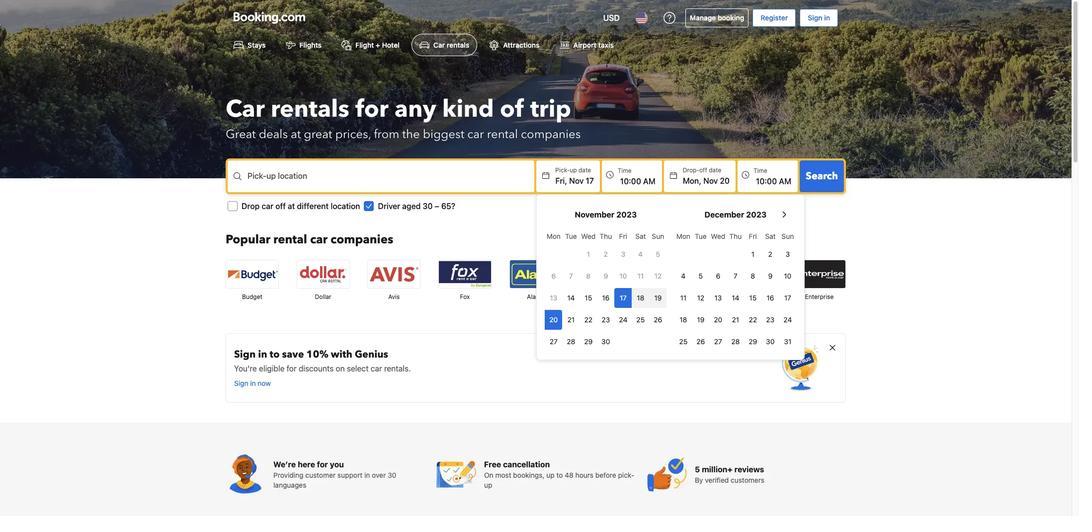 Task type: describe. For each thing, give the bounding box(es) containing it.
5 million+ reviews by verified customers
[[695, 466, 765, 485]]

20 for 20 option
[[715, 316, 723, 324]]

select
[[347, 365, 369, 374]]

25 for 25 december 2023 checkbox
[[680, 338, 688, 346]]

26 December 2023 checkbox
[[693, 332, 710, 352]]

mon tue wed thu for december
[[677, 232, 742, 241]]

from
[[374, 126, 400, 143]]

30 left –
[[423, 202, 433, 211]]

1 vertical spatial at
[[288, 202, 295, 211]]

taxis
[[599, 41, 614, 49]]

28 November 2023 checkbox
[[563, 332, 580, 352]]

27 December 2023 checkbox
[[710, 332, 727, 352]]

0 horizontal spatial location
[[278, 172, 308, 181]]

manage booking link
[[686, 8, 749, 27]]

reviews
[[735, 466, 765, 475]]

14 November 2023 checkbox
[[563, 289, 580, 309]]

1 14 from the left
[[568, 294, 575, 303]]

fox
[[460, 294, 470, 301]]

16 December 2023 checkbox
[[762, 289, 780, 309]]

december
[[705, 211, 745, 220]]

alamo
[[527, 294, 545, 301]]

usd button
[[598, 6, 626, 30]]

22 December 2023 checkbox
[[745, 311, 762, 330]]

dollar logo image
[[297, 261, 350, 289]]

providing
[[274, 472, 304, 480]]

23 November 2023 checkbox
[[598, 311, 615, 330]]

30 December 2023 checkbox
[[762, 332, 780, 352]]

popular
[[226, 232, 271, 248]]

12 November 2023 checkbox
[[650, 267, 667, 287]]

27 for 27 option
[[550, 338, 558, 346]]

car for car rentals for any kind of trip great deals at great prices, from the biggest car rental companies
[[226, 93, 265, 126]]

verified
[[706, 477, 729, 485]]

over
[[372, 472, 386, 480]]

car for car rentals
[[434, 41, 445, 49]]

eligible
[[259, 365, 285, 374]]

off inside drop-off date mon, nov 20
[[700, 167, 708, 174]]

alamo logo image
[[510, 261, 562, 289]]

by
[[695, 477, 704, 485]]

15 for the 15 november 2023 option
[[585, 294, 593, 303]]

discounts
[[299, 365, 334, 374]]

here
[[298, 461, 315, 470]]

airport taxis link
[[552, 34, 622, 56]]

manage booking
[[690, 13, 745, 22]]

deals
[[259, 126, 288, 143]]

27 November 2023 checkbox
[[545, 332, 563, 352]]

29 for 29 december 2023 "checkbox"
[[749, 338, 758, 346]]

november 2023
[[575, 211, 637, 220]]

rentals.
[[384, 365, 411, 374]]

24 for 24 option
[[784, 316, 793, 324]]

avis
[[389, 294, 400, 301]]

grid for december
[[675, 227, 797, 352]]

bookings,
[[514, 472, 545, 480]]

stays
[[248, 41, 266, 49]]

most
[[496, 472, 512, 480]]

on
[[336, 365, 345, 374]]

9 for 9 option
[[604, 272, 608, 281]]

sign in to save 10% with genius you're eligible for discounts on select car rentals.
[[234, 348, 411, 374]]

tue for december
[[695, 232, 707, 241]]

biggest
[[423, 126, 465, 143]]

sign for now
[[234, 380, 248, 388]]

customers
[[731, 477, 765, 485]]

6 for 6 december 2023 checkbox
[[717, 272, 721, 281]]

29 November 2023 checkbox
[[580, 332, 598, 352]]

on
[[485, 472, 494, 480]]

sun for december 2023
[[782, 232, 795, 241]]

6 for 6 november 2023 checkbox
[[552, 272, 556, 281]]

18 December 2023 checkbox
[[675, 311, 693, 330]]

18 for 18 december 2023 checkbox
[[680, 316, 688, 324]]

5 for '5 december 2023' option
[[699, 272, 703, 281]]

Pick-up location field
[[248, 177, 535, 189]]

drop
[[242, 202, 260, 211]]

great
[[304, 126, 332, 143]]

7 December 2023 checkbox
[[727, 267, 745, 287]]

car rentals link
[[412, 34, 478, 56]]

car right drop at the left top of the page
[[262, 202, 274, 211]]

car down different
[[310, 232, 328, 248]]

up left the 48
[[547, 472, 555, 480]]

mon for december
[[677, 232, 691, 241]]

1 vertical spatial rental
[[274, 232, 307, 248]]

thu for december
[[730, 232, 742, 241]]

2023 for november 2023
[[617, 211, 637, 220]]

great
[[226, 126, 256, 143]]

4 November 2023 checkbox
[[632, 245, 650, 265]]

9 November 2023 checkbox
[[598, 267, 615, 287]]

8 December 2023 checkbox
[[745, 267, 762, 287]]

budget logo image
[[226, 261, 279, 289]]

different
[[297, 202, 329, 211]]

1 for december
[[752, 250, 755, 259]]

sign in now link
[[234, 379, 411, 389]]

prices,
[[335, 126, 371, 143]]

11 for 11 december 2023 checkbox
[[681, 294, 687, 303]]

29 for '29' checkbox
[[585, 338, 593, 346]]

enterprise
[[806, 294, 834, 301]]

19 for 19 checkbox
[[655, 294, 662, 303]]

24 November 2023 checkbox
[[615, 311, 632, 330]]

sign in link
[[801, 9, 839, 27]]

10 December 2023 checkbox
[[780, 267, 797, 287]]

21 December 2023 checkbox
[[727, 311, 745, 330]]

30 inside "checkbox"
[[767, 338, 775, 346]]

30 inside we're here for you providing customer support in over 30 languages
[[388, 472, 397, 480]]

hotel
[[382, 41, 400, 49]]

11 for 11 november 2023 "option"
[[638, 272, 644, 281]]

we're
[[274, 461, 296, 470]]

rentals for car rentals
[[447, 41, 470, 49]]

4 December 2023 checkbox
[[675, 267, 693, 287]]

10%
[[307, 348, 329, 362]]

for for rentals
[[356, 93, 389, 126]]

pick-
[[619, 472, 635, 480]]

3 November 2023 checkbox
[[615, 245, 632, 265]]

20 December 2023 checkbox
[[710, 311, 727, 330]]

13 December 2023 checkbox
[[710, 289, 727, 309]]

flights link
[[278, 34, 330, 56]]

any
[[395, 93, 437, 126]]

manage
[[690, 13, 717, 22]]

november
[[575, 211, 615, 220]]

pick-up date fri, nov 17
[[556, 167, 594, 186]]

thrifty
[[598, 294, 617, 301]]

booking
[[718, 13, 745, 22]]

5 for 5 option
[[656, 250, 661, 259]]

dollar
[[315, 294, 332, 301]]

31
[[785, 338, 792, 346]]

now
[[258, 380, 271, 388]]

16 November 2023 checkbox
[[598, 289, 615, 309]]

popular rental car companies
[[226, 232, 394, 248]]

thrifty logo image
[[581, 261, 633, 289]]

11 November 2023 checkbox
[[632, 267, 650, 287]]

20 November 2023 checkbox
[[545, 311, 563, 330]]

24 December 2023 checkbox
[[780, 311, 797, 330]]

customer
[[306, 472, 336, 480]]

+
[[376, 41, 380, 49]]

rentals for car rentals for any kind of trip great deals at great prices, from the biggest car rental companies
[[271, 93, 350, 126]]

search
[[806, 170, 839, 183]]

3 December 2023 checkbox
[[780, 245, 797, 265]]

2 horizontal spatial 17
[[785, 294, 792, 303]]

register
[[761, 13, 789, 22]]

before
[[596, 472, 617, 480]]

at inside car rentals for any kind of trip great deals at great prices, from the biggest car rental companies
[[291, 126, 301, 143]]

2 for december
[[769, 250, 773, 259]]

1 16 from the left
[[603, 294, 610, 303]]

hours
[[576, 472, 594, 480]]

usd
[[604, 13, 620, 22]]

in for sign in
[[825, 13, 831, 22]]

we're here for you providing customer support in over 30 languages
[[274, 461, 397, 490]]

you're
[[234, 365, 257, 374]]

trip
[[531, 93, 572, 126]]

to inside sign in to save 10% with genius you're eligible for discounts on select car rentals.
[[270, 348, 280, 362]]

in for sign in to save 10% with genius you're eligible for discounts on select car rentals.
[[258, 348, 267, 362]]

7 for 7 november 2023 checkbox
[[570, 272, 573, 281]]

2 for november
[[604, 250, 608, 259]]

0 horizontal spatial companies
[[331, 232, 394, 248]]

support
[[338, 472, 363, 480]]

kind
[[443, 93, 494, 126]]

2 December 2023 checkbox
[[762, 245, 780, 265]]

nov for 20
[[704, 177, 719, 186]]

in inside we're here for you providing customer support in over 30 languages
[[365, 472, 370, 480]]

fri for december
[[749, 232, 758, 241]]

6 November 2023 checkbox
[[545, 267, 563, 287]]

car rentals for any kind of trip great deals at great prices, from the biggest car rental companies
[[226, 93, 581, 143]]

in for sign in now
[[250, 380, 256, 388]]

0 horizontal spatial off
[[276, 202, 286, 211]]

17 December 2023 checkbox
[[780, 289, 797, 309]]

attractions link
[[482, 34, 548, 56]]

avis logo image
[[368, 261, 420, 289]]

register link
[[753, 9, 797, 27]]

hertz logo image
[[723, 261, 775, 289]]

9 for 9 'option'
[[769, 272, 773, 281]]

drop car off at different location
[[242, 202, 360, 211]]

7 for 7 december 2023 checkbox
[[734, 272, 738, 281]]

2 16 from the left
[[767, 294, 775, 303]]

flights
[[300, 41, 322, 49]]

genius
[[355, 348, 389, 362]]

15 November 2023 checkbox
[[580, 289, 598, 309]]

3 for december 2023
[[786, 250, 791, 259]]

12 for 12 december 2023 checkbox
[[698, 294, 705, 303]]

car rentals
[[434, 41, 470, 49]]



Task type: vqa. For each thing, say whether or not it's contained in the screenshot.
4 inside option
yes



Task type: locate. For each thing, give the bounding box(es) containing it.
driver
[[378, 202, 401, 211]]

for inside sign in to save 10% with genius you're eligible for discounts on select car rentals.
[[287, 365, 297, 374]]

13 November 2023 checkbox
[[545, 289, 563, 309]]

sign inside sign in to save 10% with genius you're eligible for discounts on select car rentals.
[[234, 348, 256, 362]]

2 date from the left
[[709, 167, 722, 174]]

1 27 from the left
[[550, 338, 558, 346]]

9 right the 8 december 2023 checkbox
[[769, 272, 773, 281]]

31 December 2023 checkbox
[[780, 332, 797, 352]]

0 horizontal spatial tue
[[566, 232, 577, 241]]

23 right 22 december 2023 checkbox
[[767, 316, 775, 324]]

0 horizontal spatial 12
[[655, 272, 662, 281]]

free
[[485, 461, 502, 470]]

0 vertical spatial 5
[[656, 250, 661, 259]]

1 horizontal spatial for
[[317, 461, 328, 470]]

4 left '5 december 2023' option
[[682, 272, 686, 281]]

sun
[[652, 232, 665, 241], [782, 232, 795, 241]]

wed for november
[[582, 232, 596, 241]]

location right different
[[331, 202, 360, 211]]

16 right 15 option
[[767, 294, 775, 303]]

for inside car rentals for any kind of trip great deals at great prices, from the biggest car rental companies
[[356, 93, 389, 126]]

19 cell
[[650, 287, 667, 309]]

1 horizontal spatial companies
[[521, 126, 581, 143]]

at
[[291, 126, 301, 143], [288, 202, 295, 211]]

car down kind on the top of page
[[468, 126, 484, 143]]

1 December 2023 checkbox
[[745, 245, 762, 265]]

28 December 2023 checkbox
[[727, 332, 745, 352]]

11 right the 10 november 2023 checkbox on the bottom right
[[638, 272, 644, 281]]

1 23 from the left
[[602, 316, 611, 324]]

6 left 7 november 2023 checkbox
[[552, 272, 556, 281]]

2 22 from the left
[[749, 316, 758, 324]]

29 December 2023 checkbox
[[745, 332, 762, 352]]

1 sat from the left
[[636, 232, 646, 241]]

2 9 from the left
[[769, 272, 773, 281]]

for inside we're here for you providing customer support in over 30 languages
[[317, 461, 328, 470]]

13 for 13 december 2023 checkbox
[[715, 294, 722, 303]]

25 inside "checkbox"
[[637, 316, 645, 324]]

18 left 19 december 2023 checkbox
[[680, 316, 688, 324]]

2 24 from the left
[[784, 316, 793, 324]]

23 inside checkbox
[[602, 316, 611, 324]]

rentals
[[447, 41, 470, 49], [271, 93, 350, 126]]

8 right 7 december 2023 checkbox
[[751, 272, 756, 281]]

26 right 25 december 2023 checkbox
[[697, 338, 706, 346]]

22 November 2023 checkbox
[[580, 311, 598, 330]]

13 right 12 december 2023 checkbox
[[715, 294, 722, 303]]

stays link
[[226, 34, 274, 56]]

rental down 'drop car off at different location' at the top left of the page
[[274, 232, 307, 248]]

1 horizontal spatial 29
[[749, 338, 758, 346]]

1 28 from the left
[[567, 338, 576, 346]]

tue for november
[[566, 232, 577, 241]]

2 21 from the left
[[733, 316, 740, 324]]

26 for the 26 option
[[654, 316, 663, 324]]

0 vertical spatial to
[[270, 348, 280, 362]]

17 right thrifty
[[620, 294, 627, 303]]

mon tue wed thu down the december
[[677, 232, 742, 241]]

mon for november
[[547, 232, 561, 241]]

25 left 26 december 2023 checkbox
[[680, 338, 688, 346]]

companies
[[521, 126, 581, 143], [331, 232, 394, 248]]

2 left the 3 november 2023 option
[[604, 250, 608, 259]]

2 3 from the left
[[786, 250, 791, 259]]

mon tue wed thu
[[547, 232, 612, 241], [677, 232, 742, 241]]

thu
[[600, 232, 612, 241], [730, 232, 742, 241]]

0 horizontal spatial 1
[[587, 250, 590, 259]]

car right hotel
[[434, 41, 445, 49]]

1 10 from the left
[[620, 272, 627, 281]]

to up eligible
[[270, 348, 280, 362]]

0 horizontal spatial pick-
[[248, 172, 267, 181]]

0 vertical spatial 19
[[655, 294, 662, 303]]

2 2 from the left
[[769, 250, 773, 259]]

with
[[331, 348, 353, 362]]

2 mon from the left
[[677, 232, 691, 241]]

date up november
[[579, 167, 592, 174]]

0 horizontal spatial 3
[[622, 250, 626, 259]]

17 inside cell
[[620, 294, 627, 303]]

1 November 2023 checkbox
[[580, 245, 598, 265]]

19 November 2023 checkbox
[[650, 289, 667, 309]]

1 horizontal spatial 23
[[767, 316, 775, 324]]

2 nov from the left
[[704, 177, 719, 186]]

1 horizontal spatial 14
[[732, 294, 740, 303]]

21 left 22 december 2023 checkbox
[[733, 316, 740, 324]]

28 left 29 december 2023 "checkbox"
[[732, 338, 740, 346]]

21 left 22 checkbox
[[568, 316, 575, 324]]

14 left hertz
[[732, 294, 740, 303]]

18 November 2023 checkbox
[[632, 289, 650, 309]]

fox logo image
[[439, 261, 491, 289]]

1 horizontal spatial 19
[[698, 316, 705, 324]]

tue down november
[[566, 232, 577, 241]]

5 up by
[[695, 466, 701, 475]]

15 December 2023 checkbox
[[745, 289, 762, 309]]

0 horizontal spatial thu
[[600, 232, 612, 241]]

19 right 18 november 2023 option
[[655, 294, 662, 303]]

3 right 2 checkbox
[[622, 250, 626, 259]]

1 horizontal spatial 12
[[698, 294, 705, 303]]

1 horizontal spatial mon
[[677, 232, 691, 241]]

1 vertical spatial 12
[[698, 294, 705, 303]]

0 horizontal spatial nov
[[570, 177, 584, 186]]

1 8 from the left
[[587, 272, 591, 281]]

25 right 24 november 2023 checkbox
[[637, 316, 645, 324]]

enterprise logo image
[[794, 261, 846, 289]]

1 vertical spatial rentals
[[271, 93, 350, 126]]

29 inside "checkbox"
[[749, 338, 758, 346]]

28 inside the "28" option
[[732, 338, 740, 346]]

1 tue from the left
[[566, 232, 577, 241]]

1 7 from the left
[[570, 272, 573, 281]]

2 sun from the left
[[782, 232, 795, 241]]

at left different
[[288, 202, 295, 211]]

8 inside checkbox
[[751, 272, 756, 281]]

for
[[356, 93, 389, 126], [287, 365, 297, 374], [317, 461, 328, 470]]

2023 for december 2023
[[747, 211, 767, 220]]

2 November 2023 checkbox
[[598, 245, 615, 265]]

0 vertical spatial 25
[[637, 316, 645, 324]]

wed up 1 option
[[582, 232, 596, 241]]

17 right fri, on the top of page
[[586, 177, 594, 186]]

0 vertical spatial for
[[356, 93, 389, 126]]

11
[[638, 272, 644, 281], [681, 294, 687, 303]]

7 inside checkbox
[[734, 272, 738, 281]]

24 right 23 checkbox
[[620, 316, 628, 324]]

24 inside option
[[784, 316, 793, 324]]

13 inside checkbox
[[715, 294, 722, 303]]

0 horizontal spatial mon
[[547, 232, 561, 241]]

25 inside checkbox
[[680, 338, 688, 346]]

we're here for you image
[[226, 455, 266, 495]]

1 vertical spatial 25
[[680, 338, 688, 346]]

thu up 2 checkbox
[[600, 232, 612, 241]]

0 horizontal spatial 7
[[570, 272, 573, 281]]

23 for 23 checkbox
[[602, 316, 611, 324]]

sun up 5 option
[[652, 232, 665, 241]]

2 27 from the left
[[715, 338, 723, 346]]

1 horizontal spatial 26
[[697, 338, 706, 346]]

0 horizontal spatial 23
[[602, 316, 611, 324]]

0 horizontal spatial rental
[[274, 232, 307, 248]]

pick- up fri, on the top of page
[[556, 167, 570, 174]]

10
[[620, 272, 627, 281], [785, 272, 792, 281]]

21 November 2023 checkbox
[[563, 311, 580, 330]]

1 horizontal spatial sun
[[782, 232, 795, 241]]

30 right over
[[388, 472, 397, 480]]

1 9 from the left
[[604, 272, 608, 281]]

26 November 2023 checkbox
[[650, 311, 667, 330]]

8 right 7 november 2023 checkbox
[[587, 272, 591, 281]]

1 horizontal spatial nov
[[704, 177, 719, 186]]

date for 20
[[709, 167, 722, 174]]

up down deals
[[267, 172, 276, 181]]

car inside sign in to save 10% with genius you're eligible for discounts on select car rentals.
[[371, 365, 382, 374]]

1 horizontal spatial 13
[[715, 294, 722, 303]]

1 inside checkbox
[[752, 250, 755, 259]]

driver aged 30 – 65?
[[378, 202, 456, 211]]

2023 right november
[[617, 211, 637, 220]]

9 right the "8 november 2023" option
[[604, 272, 608, 281]]

0 horizontal spatial 16
[[603, 294, 610, 303]]

2 wed from the left
[[712, 232, 726, 241]]

fri for november
[[620, 232, 628, 241]]

27 left 28 'option' on the right bottom of page
[[550, 338, 558, 346]]

8 for the "8 november 2023" option
[[587, 272, 591, 281]]

1 inside option
[[587, 250, 590, 259]]

5 right 4 november 2023 checkbox
[[656, 250, 661, 259]]

6 December 2023 checkbox
[[710, 267, 727, 287]]

attractions
[[504, 41, 540, 49]]

0 horizontal spatial 26
[[654, 316, 663, 324]]

1 horizontal spatial 16
[[767, 294, 775, 303]]

off right drop at the left top of the page
[[276, 202, 286, 211]]

car inside car rentals for any kind of trip great deals at great prices, from the biggest car rental companies
[[468, 126, 484, 143]]

5 inside 5 million+ reviews by verified customers
[[695, 466, 701, 475]]

0 horizontal spatial to
[[270, 348, 280, 362]]

5 November 2023 checkbox
[[650, 245, 667, 265]]

10 for '10 december 2023' checkbox
[[785, 272, 792, 281]]

29 inside checkbox
[[585, 338, 593, 346]]

nov inside pick-up date fri, nov 17
[[570, 177, 584, 186]]

0 vertical spatial rental
[[487, 126, 518, 143]]

rental down of
[[487, 126, 518, 143]]

1 horizontal spatial 2
[[769, 250, 773, 259]]

sign in now
[[234, 380, 271, 388]]

2 8 from the left
[[751, 272, 756, 281]]

mon
[[547, 232, 561, 241], [677, 232, 691, 241]]

rental inside car rentals for any kind of trip great deals at great prices, from the biggest car rental companies
[[487, 126, 518, 143]]

2 28 from the left
[[732, 338, 740, 346]]

8 inside option
[[587, 272, 591, 281]]

2 2023 from the left
[[747, 211, 767, 220]]

up down on
[[485, 482, 493, 490]]

rentals inside car rentals for any kind of trip great deals at great prices, from the biggest car rental companies
[[271, 93, 350, 126]]

mon up sixt logo
[[677, 232, 691, 241]]

27 left the "28" option
[[715, 338, 723, 346]]

4 for 4 november 2023 checkbox
[[639, 250, 643, 259]]

3 right the 2 option on the right of the page
[[786, 250, 791, 259]]

24 inside checkbox
[[620, 316, 628, 324]]

22
[[585, 316, 593, 324], [749, 316, 758, 324]]

16 right the 15 november 2023 option
[[603, 294, 610, 303]]

2 tue from the left
[[695, 232, 707, 241]]

13 inside checkbox
[[550, 294, 558, 303]]

1 grid from the left
[[545, 227, 667, 352]]

1 6 from the left
[[552, 272, 556, 281]]

1 thu from the left
[[600, 232, 612, 241]]

1 1 from the left
[[587, 250, 590, 259]]

0 horizontal spatial 27
[[550, 338, 558, 346]]

20 left 21 checkbox
[[550, 316, 558, 324]]

20 inside checkbox
[[550, 316, 558, 324]]

14 right 13 november 2023 checkbox
[[568, 294, 575, 303]]

1 horizontal spatial rental
[[487, 126, 518, 143]]

22 for 22 december 2023 checkbox
[[749, 316, 758, 324]]

wed for december
[[712, 232, 726, 241]]

26 right 25 november 2023 "checkbox"
[[654, 316, 663, 324]]

19 for 19 december 2023 checkbox
[[698, 316, 705, 324]]

up
[[570, 167, 577, 174], [267, 172, 276, 181], [547, 472, 555, 480], [485, 482, 493, 490]]

10 for the 10 november 2023 checkbox on the bottom right
[[620, 272, 627, 281]]

14 December 2023 checkbox
[[727, 289, 745, 309]]

2 inside checkbox
[[604, 250, 608, 259]]

1 21 from the left
[[568, 316, 575, 324]]

3 for november 2023
[[622, 250, 626, 259]]

23
[[602, 316, 611, 324], [767, 316, 775, 324]]

sign in
[[808, 13, 831, 22]]

19 December 2023 checkbox
[[693, 311, 710, 330]]

date inside pick-up date fri, nov 17
[[579, 167, 592, 174]]

5
[[656, 250, 661, 259], [699, 272, 703, 281], [695, 466, 701, 475]]

30 right '29' checkbox
[[602, 338, 611, 346]]

48
[[565, 472, 574, 480]]

car up great
[[226, 93, 265, 126]]

2 right the 1 checkbox
[[769, 250, 773, 259]]

date inside drop-off date mon, nov 20
[[709, 167, 722, 174]]

17 November 2023 checkbox
[[615, 289, 632, 309]]

car down the genius
[[371, 365, 382, 374]]

15 for 15 option
[[750, 294, 757, 303]]

1 wed from the left
[[582, 232, 596, 241]]

sign down you're
[[234, 380, 248, 388]]

car
[[468, 126, 484, 143], [262, 202, 274, 211], [310, 232, 328, 248], [371, 365, 382, 374]]

4 for the 4 checkbox
[[682, 272, 686, 281]]

20
[[721, 177, 730, 186], [550, 316, 558, 324], [715, 316, 723, 324]]

1 mon tue wed thu from the left
[[547, 232, 612, 241]]

date right drop-
[[709, 167, 722, 174]]

20 cell
[[545, 309, 563, 330]]

aged
[[403, 202, 421, 211]]

2 13 from the left
[[715, 294, 722, 303]]

22 inside checkbox
[[749, 316, 758, 324]]

drop-off date mon, nov 20
[[683, 167, 730, 186]]

pick- for pick-up date fri, nov 17
[[556, 167, 570, 174]]

5 right the 4 checkbox
[[699, 272, 703, 281]]

tue
[[566, 232, 577, 241], [695, 232, 707, 241]]

airport
[[574, 41, 597, 49]]

0 vertical spatial companies
[[521, 126, 581, 143]]

24
[[620, 316, 628, 324], [784, 316, 793, 324]]

2 mon tue wed thu from the left
[[677, 232, 742, 241]]

sixt
[[673, 294, 683, 301]]

sat for november 2023
[[636, 232, 646, 241]]

thu for november
[[600, 232, 612, 241]]

nov inside drop-off date mon, nov 20
[[704, 177, 719, 186]]

to inside free cancellation on most bookings, up to 48 hours before pick- up
[[557, 472, 563, 480]]

at left 'great'
[[291, 126, 301, 143]]

21 for 21 checkbox
[[568, 316, 575, 324]]

8 November 2023 checkbox
[[580, 267, 598, 287]]

5 December 2023 checkbox
[[693, 267, 710, 287]]

off
[[700, 167, 708, 174], [276, 202, 286, 211]]

to
[[270, 348, 280, 362], [557, 472, 563, 480]]

23 right 22 checkbox
[[602, 316, 611, 324]]

sixt logo image
[[652, 261, 704, 289]]

0 vertical spatial 12
[[655, 272, 662, 281]]

sat up the 2 option on the right of the page
[[766, 232, 776, 241]]

29 right the "28" option
[[749, 338, 758, 346]]

sun up 3 checkbox
[[782, 232, 795, 241]]

8 for the 8 december 2023 checkbox
[[751, 272, 756, 281]]

9 inside 'option'
[[769, 272, 773, 281]]

1 horizontal spatial wed
[[712, 232, 726, 241]]

17 inside pick-up date fri, nov 17
[[586, 177, 594, 186]]

17 cell
[[615, 287, 632, 309]]

1 fri from the left
[[620, 232, 628, 241]]

in inside sign in to save 10% with genius you're eligible for discounts on select car rentals.
[[258, 348, 267, 362]]

1 horizontal spatial grid
[[675, 227, 797, 352]]

nov for 17
[[570, 177, 584, 186]]

23 inside checkbox
[[767, 316, 775, 324]]

1 vertical spatial location
[[331, 202, 360, 211]]

0 horizontal spatial 2
[[604, 250, 608, 259]]

10 inside '10 december 2023' checkbox
[[785, 272, 792, 281]]

3 inside 3 checkbox
[[786, 250, 791, 259]]

27
[[550, 338, 558, 346], [715, 338, 723, 346]]

sat for december 2023
[[766, 232, 776, 241]]

sign right register
[[808, 13, 823, 22]]

11 inside "option"
[[638, 272, 644, 281]]

fri,
[[556, 177, 568, 186]]

1
[[587, 250, 590, 259], [752, 250, 755, 259]]

18 for 18 november 2023 option
[[637, 294, 645, 303]]

2 vertical spatial 5
[[695, 466, 701, 475]]

18 cell
[[632, 287, 650, 309]]

2 14 from the left
[[732, 294, 740, 303]]

1 13 from the left
[[550, 294, 558, 303]]

1 horizontal spatial 2023
[[747, 211, 767, 220]]

24 right 23 december 2023 checkbox
[[784, 316, 793, 324]]

1 horizontal spatial 9
[[769, 272, 773, 281]]

28 inside 28 'option'
[[567, 338, 576, 346]]

20 inside option
[[715, 316, 723, 324]]

1 horizontal spatial 10
[[785, 272, 792, 281]]

hertz
[[741, 294, 757, 301]]

free cancellation image
[[437, 455, 477, 495]]

1 horizontal spatial 7
[[734, 272, 738, 281]]

11 December 2023 checkbox
[[675, 289, 693, 309]]

0 vertical spatial sign
[[808, 13, 823, 22]]

1 vertical spatial car
[[226, 93, 265, 126]]

companies inside car rentals for any kind of trip great deals at great prices, from the biggest car rental companies
[[521, 126, 581, 143]]

13 for 13 november 2023 checkbox
[[550, 294, 558, 303]]

you
[[330, 461, 344, 470]]

22 inside checkbox
[[585, 316, 593, 324]]

location
[[278, 172, 308, 181], [331, 202, 360, 211]]

0 horizontal spatial 14
[[568, 294, 575, 303]]

17
[[586, 177, 594, 186], [620, 294, 627, 303], [785, 294, 792, 303]]

sun for november 2023
[[652, 232, 665, 241]]

28 for the "28" option
[[732, 338, 740, 346]]

1 left 2 checkbox
[[587, 250, 590, 259]]

date for 17
[[579, 167, 592, 174]]

9 inside option
[[604, 272, 608, 281]]

mon tue wed thu up 1 option
[[547, 232, 612, 241]]

wed
[[582, 232, 596, 241], [712, 232, 726, 241]]

28 left '29' checkbox
[[567, 338, 576, 346]]

18 inside checkbox
[[680, 316, 688, 324]]

drop-
[[683, 167, 700, 174]]

26 for 26 december 2023 checkbox
[[697, 338, 706, 346]]

0 horizontal spatial 17
[[586, 177, 594, 186]]

7 right 6 december 2023 checkbox
[[734, 272, 738, 281]]

19 right 18 december 2023 checkbox
[[698, 316, 705, 324]]

2 29 from the left
[[749, 338, 758, 346]]

12 right 11 december 2023 checkbox
[[698, 294, 705, 303]]

1 horizontal spatial fri
[[749, 232, 758, 241]]

25 December 2023 checkbox
[[675, 332, 693, 352]]

10 November 2023 checkbox
[[615, 267, 632, 287]]

1 horizontal spatial 11
[[681, 294, 687, 303]]

1 nov from the left
[[570, 177, 584, 186]]

fri up the 1 checkbox
[[749, 232, 758, 241]]

wed down the december
[[712, 232, 726, 241]]

grid for november
[[545, 227, 667, 352]]

13
[[550, 294, 558, 303], [715, 294, 722, 303]]

0 horizontal spatial 4
[[639, 250, 643, 259]]

2 15 from the left
[[750, 294, 757, 303]]

pick- for pick-up location
[[248, 172, 267, 181]]

0 horizontal spatial mon tue wed thu
[[547, 232, 612, 241]]

2 grid from the left
[[675, 227, 797, 352]]

2 1 from the left
[[752, 250, 755, 259]]

10 inside checkbox
[[620, 272, 627, 281]]

languages
[[274, 482, 307, 490]]

grid
[[545, 227, 667, 352], [675, 227, 797, 352]]

companies down driver
[[331, 232, 394, 248]]

0 horizontal spatial 18
[[637, 294, 645, 303]]

1 horizontal spatial off
[[700, 167, 708, 174]]

pick- inside pick-up date fri, nov 17
[[556, 167, 570, 174]]

for for here
[[317, 461, 328, 470]]

fri up the 3 november 2023 option
[[620, 232, 628, 241]]

29 left 30 option
[[585, 338, 593, 346]]

0 vertical spatial 4
[[639, 250, 643, 259]]

23 for 23 december 2023 checkbox
[[767, 316, 775, 324]]

mon tue wed thu for november
[[547, 232, 612, 241]]

2 23 from the left
[[767, 316, 775, 324]]

2 7 from the left
[[734, 272, 738, 281]]

5 million+ reviews image
[[648, 455, 687, 495]]

30 right 29 december 2023 "checkbox"
[[767, 338, 775, 346]]

10 right 9 option
[[620, 272, 627, 281]]

22 right 21 december 2023 checkbox on the right bottom
[[749, 316, 758, 324]]

1 horizontal spatial 25
[[680, 338, 688, 346]]

1 2 from the left
[[604, 250, 608, 259]]

1 horizontal spatial 1
[[752, 250, 755, 259]]

1 29 from the left
[[585, 338, 593, 346]]

0 vertical spatial rentals
[[447, 41, 470, 49]]

11 inside checkbox
[[681, 294, 687, 303]]

cancellation
[[503, 461, 550, 470]]

up inside pick-up date fri, nov 17
[[570, 167, 577, 174]]

3
[[622, 250, 626, 259], [786, 250, 791, 259]]

0 horizontal spatial sun
[[652, 232, 665, 241]]

19 inside checkbox
[[655, 294, 662, 303]]

12 December 2023 checkbox
[[693, 289, 710, 309]]

1 mon from the left
[[547, 232, 561, 241]]

22 right 21 checkbox
[[585, 316, 593, 324]]

25 for 25 november 2023 "checkbox"
[[637, 316, 645, 324]]

booking.com online hotel reservations image
[[234, 12, 305, 24]]

26 inside option
[[654, 316, 663, 324]]

0 horizontal spatial 8
[[587, 272, 591, 281]]

1 vertical spatial companies
[[331, 232, 394, 248]]

0 horizontal spatial date
[[579, 167, 592, 174]]

2 sat from the left
[[766, 232, 776, 241]]

1 vertical spatial to
[[557, 472, 563, 480]]

million+
[[702, 466, 733, 475]]

2 fri from the left
[[749, 232, 758, 241]]

18 inside option
[[637, 294, 645, 303]]

1 vertical spatial sign
[[234, 348, 256, 362]]

of
[[500, 93, 525, 126]]

23 December 2023 checkbox
[[762, 311, 780, 330]]

0 vertical spatial off
[[700, 167, 708, 174]]

1 vertical spatial 19
[[698, 316, 705, 324]]

0 horizontal spatial 6
[[552, 272, 556, 281]]

1 horizontal spatial pick-
[[556, 167, 570, 174]]

flight + hotel link
[[334, 34, 408, 56]]

1 horizontal spatial mon tue wed thu
[[677, 232, 742, 241]]

19 inside checkbox
[[698, 316, 705, 324]]

1 horizontal spatial to
[[557, 472, 563, 480]]

1 2023 from the left
[[617, 211, 637, 220]]

–
[[435, 202, 440, 211]]

0 vertical spatial 26
[[654, 316, 663, 324]]

1 3 from the left
[[622, 250, 626, 259]]

0 horizontal spatial car
[[226, 93, 265, 126]]

20 for 20 checkbox
[[550, 316, 558, 324]]

1 horizontal spatial thu
[[730, 232, 742, 241]]

sign for to
[[234, 348, 256, 362]]

1 15 from the left
[[585, 294, 593, 303]]

car inside car rentals for any kind of trip great deals at great prices, from the biggest car rental companies
[[226, 93, 265, 126]]

1 left the 2 option on the right of the page
[[752, 250, 755, 259]]

1 date from the left
[[579, 167, 592, 174]]

0 horizontal spatial 13
[[550, 294, 558, 303]]

1 sun from the left
[[652, 232, 665, 241]]

mon,
[[683, 177, 702, 186]]

3 inside the 3 november 2023 option
[[622, 250, 626, 259]]

0 horizontal spatial 21
[[568, 316, 575, 324]]

1 horizontal spatial 28
[[732, 338, 740, 346]]

30
[[423, 202, 433, 211], [602, 338, 611, 346], [767, 338, 775, 346], [388, 472, 397, 480]]

20 inside drop-off date mon, nov 20
[[721, 177, 730, 186]]

2 thu from the left
[[730, 232, 742, 241]]

sat
[[636, 232, 646, 241], [766, 232, 776, 241]]

30 inside option
[[602, 338, 611, 346]]

2 10 from the left
[[785, 272, 792, 281]]

sign
[[808, 13, 823, 22], [234, 348, 256, 362], [234, 380, 248, 388]]

1 horizontal spatial 24
[[784, 316, 793, 324]]

search button
[[800, 161, 845, 193]]

1 24 from the left
[[620, 316, 628, 324]]

1 for november
[[587, 250, 590, 259]]

11 left 12 december 2023 checkbox
[[681, 294, 687, 303]]

1 vertical spatial off
[[276, 202, 286, 211]]

9 December 2023 checkbox
[[762, 267, 780, 287]]

1 22 from the left
[[585, 316, 593, 324]]

18 right 17 option
[[637, 294, 645, 303]]

0 horizontal spatial 24
[[620, 316, 628, 324]]

0 vertical spatial 18
[[637, 294, 645, 303]]

7 November 2023 checkbox
[[563, 267, 580, 287]]

2 horizontal spatial for
[[356, 93, 389, 126]]

sat up 4 november 2023 checkbox
[[636, 232, 646, 241]]

2 6 from the left
[[717, 272, 721, 281]]

nov
[[570, 177, 584, 186], [704, 177, 719, 186]]

27 for 27 option in the bottom right of the page
[[715, 338, 723, 346]]

7 inside checkbox
[[570, 272, 573, 281]]

for up customer
[[317, 461, 328, 470]]

december 2023
[[705, 211, 767, 220]]

save
[[282, 348, 304, 362]]

21 for 21 december 2023 checkbox on the right bottom
[[733, 316, 740, 324]]

0 horizontal spatial 11
[[638, 272, 644, 281]]

26 inside checkbox
[[697, 338, 706, 346]]

25 November 2023 checkbox
[[632, 311, 650, 330]]

free cancellation on most bookings, up to 48 hours before pick- up
[[485, 461, 635, 490]]

30 November 2023 checkbox
[[598, 332, 615, 352]]

sign up you're
[[234, 348, 256, 362]]

26
[[654, 316, 663, 324], [697, 338, 706, 346]]

nov right fri, on the top of page
[[570, 177, 584, 186]]

12 right 11 november 2023 "option"
[[655, 272, 662, 281]]

28 for 28 'option' on the right bottom of page
[[567, 338, 576, 346]]

the
[[403, 126, 420, 143]]

22 for 22 checkbox
[[585, 316, 593, 324]]

0 vertical spatial location
[[278, 172, 308, 181]]

1 horizontal spatial 21
[[733, 316, 740, 324]]

20 right 19 december 2023 checkbox
[[715, 316, 723, 324]]

1 horizontal spatial 4
[[682, 272, 686, 281]]

for up "from"
[[356, 93, 389, 126]]

0 horizontal spatial 2023
[[617, 211, 637, 220]]

off up the mon,
[[700, 167, 708, 174]]

2 inside option
[[769, 250, 773, 259]]

24 for 24 november 2023 checkbox
[[620, 316, 628, 324]]

4 right the 3 november 2023 option
[[639, 250, 643, 259]]

2 vertical spatial for
[[317, 461, 328, 470]]

1 horizontal spatial date
[[709, 167, 722, 174]]

12 for 12 november 2023 checkbox
[[655, 272, 662, 281]]

0 vertical spatial car
[[434, 41, 445, 49]]

17 right 16 checkbox
[[785, 294, 792, 303]]

in
[[825, 13, 831, 22], [258, 348, 267, 362], [250, 380, 256, 388], [365, 472, 370, 480]]

pick- up drop at the left top of the page
[[248, 172, 267, 181]]



